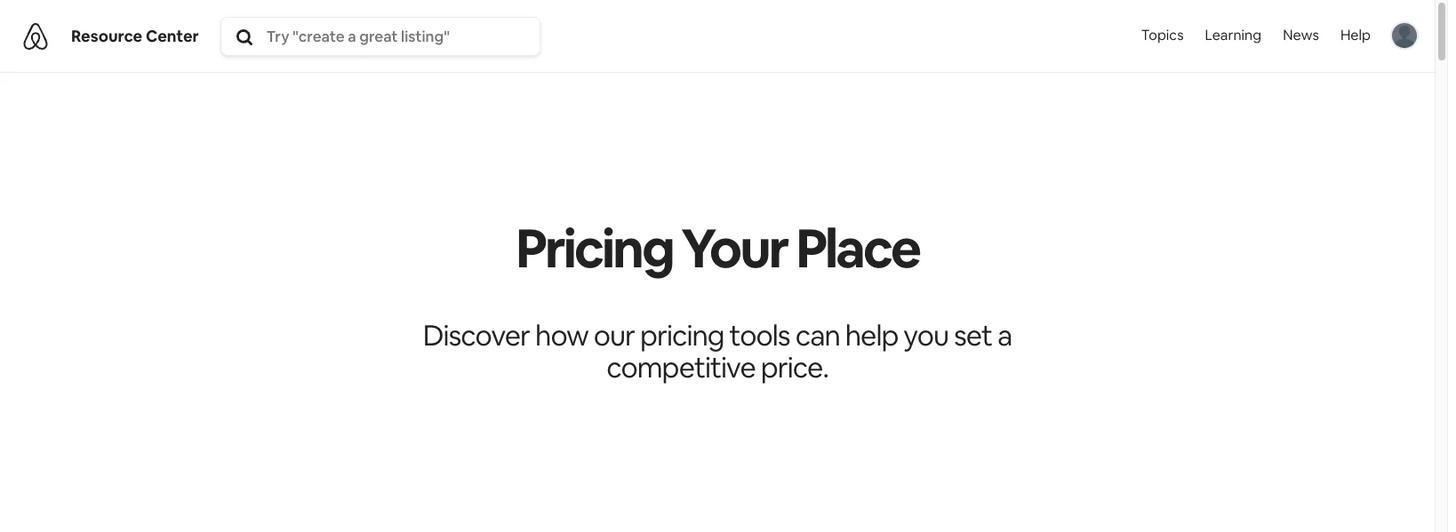 Task type: locate. For each thing, give the bounding box(es) containing it.
center
[[146, 26, 199, 46]]

topics button
[[1138, 0, 1188, 75]]

place
[[796, 213, 919, 284]]

pricing
[[516, 213, 673, 284]]

can
[[795, 317, 840, 354]]

your
[[681, 213, 787, 284]]

our
[[594, 317, 635, 354]]

resource center link
[[71, 26, 199, 46]]

news button
[[1273, 0, 1330, 71]]

resource
[[71, 26, 142, 46]]

competitive
[[607, 349, 756, 386]]

tools
[[730, 317, 790, 354]]

set
[[954, 317, 992, 354]]

you
[[904, 317, 949, 354]]

learning
[[1205, 26, 1262, 45]]

price.
[[761, 349, 829, 386]]



Task type: describe. For each thing, give the bounding box(es) containing it.
discover
[[423, 317, 530, 354]]

Search text field
[[267, 26, 536, 46]]

topics
[[1142, 26, 1184, 45]]

luigi's account image
[[1392, 23, 1417, 48]]

discover how our pricing tools can help you set a competitive price.
[[423, 317, 1012, 386]]

pricing
[[640, 317, 724, 354]]

help link
[[1330, 0, 1382, 71]]

a
[[998, 317, 1012, 354]]

help
[[845, 317, 898, 354]]

resource center
[[71, 26, 199, 46]]

how
[[535, 317, 588, 354]]

pricing your place
[[516, 213, 919, 284]]

learning button
[[1195, 0, 1273, 71]]

help
[[1341, 26, 1371, 45]]

news
[[1283, 26, 1319, 45]]



Task type: vqa. For each thing, say whether or not it's contained in the screenshot.
Center
yes



